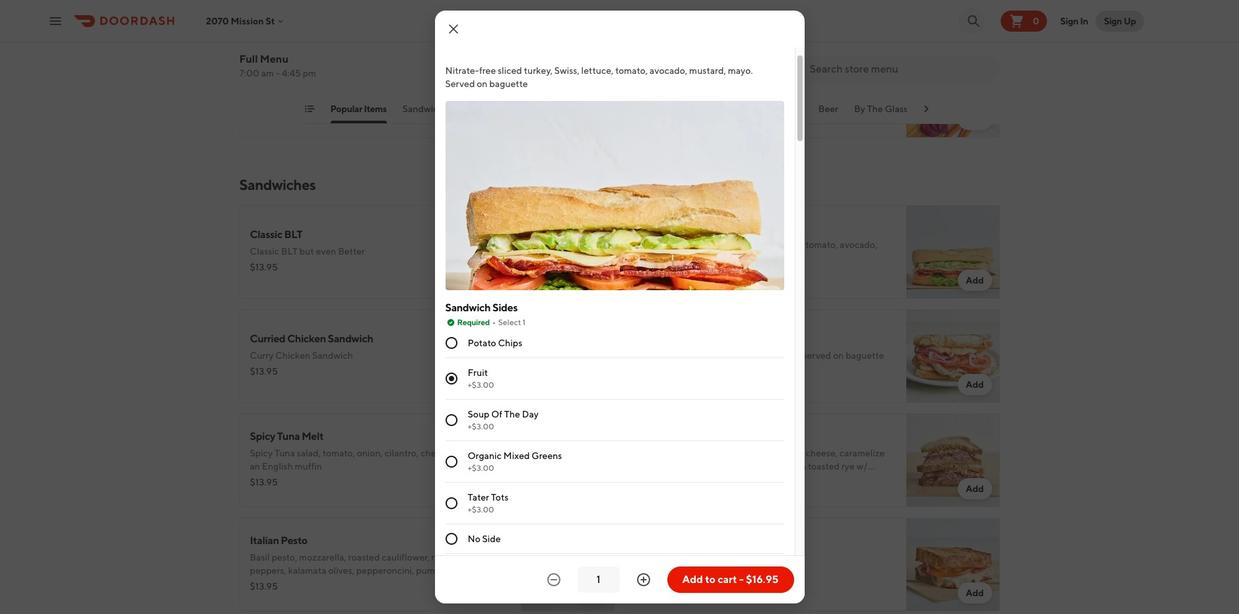 Task type: vqa. For each thing, say whether or not it's contained in the screenshot.
rightmost MINT
no



Task type: describe. For each thing, give the bounding box(es) containing it.
cauliflower,
[[382, 553, 430, 563]]

juices
[[651, 104, 677, 114]]

potato chips
[[468, 338, 522, 349]]

burritto
[[320, 85, 353, 96]]

drinks for hot drinks
[[776, 104, 803, 114]]

1 +$3.00 from the top
[[468, 380, 494, 390]]

cheese
[[697, 541, 733, 554]]

lettuce, inside turkey, avocado and bacon nitrate-free sliced turkey, swiss, lettuce, tomato, avocado, mustard, mayo. served on baguette $13.95
[[772, 240, 804, 250]]

- inside full menu 7:00 am - 4:45 pm
[[276, 68, 280, 79]]

pickles
[[635, 475, 665, 485]]

hot drinks button
[[758, 102, 803, 123]]

spicy tuna melt image
[[521, 414, 614, 508]]

bottle
[[924, 104, 950, 114]]

cucumber,
[[789, 85, 833, 96]]

full
[[239, 53, 258, 65]]

sign for sign in
[[1061, 16, 1079, 26]]

vinegar.
[[289, 579, 321, 590]]

melt
[[302, 430, 324, 443]]

- inside button
[[739, 574, 744, 586]]

vegan breakfast burrito image
[[521, 44, 614, 138]]

popular items
[[330, 104, 387, 114]]

6
[[635, 448, 641, 459]]

0 vertical spatial tuna
[[277, 430, 300, 443]]

nitrate-free sliced turkey, swiss, lettuce, tomato, avocado, mustard, mayo. served on baguette
[[445, 65, 753, 89]]

tomato, inside turkey, avocado and bacon nitrate-free sliced turkey, swiss, lettuce, tomato, avocado, mustard, mayo. served on baguette $13.95
[[806, 240, 838, 250]]

turkey, inside turkey, avocado and bacon nitrate-free sliced turkey, swiss, lettuce, tomato, avocado, mustard, mayo. served on baguette $13.95
[[714, 240, 743, 250]]

tater tots +$3.00
[[468, 493, 509, 515]]

k2 smoothie image
[[906, 0, 1000, 34]]

increase quantity by 1 image
[[635, 572, 651, 588]]

cilantro,
[[385, 448, 419, 459]]

nitrate- inside pastrami on rye 6 oz. nitrate-free pastrami, melted swiss cheese, caramelize onions, spicy russian dressing. served on toasted rye      w/ pickles on the side
[[657, 448, 691, 459]]

revival
[[635, 67, 669, 80]]

add inside button
[[682, 574, 703, 586]]

salad,
[[297, 448, 321, 459]]

beet,
[[704, 85, 726, 96]]

cheese,
[[806, 448, 838, 459]]

sides
[[493, 302, 518, 314]]

+$3.00 inside tater tots +$3.00
[[468, 505, 494, 515]]

organic mixed greens +$3.00
[[468, 451, 562, 474]]

english
[[262, 461, 293, 472]]

1 vertical spatial blt
[[281, 246, 298, 257]]

drinks for cold drinks
[[715, 104, 742, 114]]

free inside turkey, avocado and bacon nitrate-free sliced turkey, swiss, lettuce, tomato, avocado, mustard, mayo. served on baguette $13.95
[[669, 240, 686, 250]]

add for vegan breakfast burritto  comes with tots
[[580, 114, 598, 125]]

on down swiss
[[795, 461, 806, 472]]

the inside by the glass "button"
[[867, 104, 883, 114]]

w/
[[857, 461, 868, 472]]

with inside vegan breakfast burrito vegan breakfast burritto  comes with tots
[[386, 85, 405, 96]]

even
[[316, 246, 336, 257]]

4:45
[[282, 68, 301, 79]]

on inside nitrate-free sliced turkey, swiss, lettuce, tomato, avocado, mustard, mayo. served on baguette
[[477, 79, 488, 89]]

caramelize
[[840, 448, 885, 459]]

red onion, tomato, melted jack cheese. served on baguette
[[635, 351, 884, 361]]

apple,
[[835, 85, 860, 96]]

beer button
[[819, 102, 838, 123]]

2 classic from the top
[[250, 246, 279, 257]]

on right served
[[833, 351, 844, 361]]

2070
[[206, 16, 229, 26]]

pm
[[303, 68, 316, 79]]

basil
[[250, 553, 270, 563]]

pastrami on rye image
[[906, 414, 1000, 508]]

st
[[266, 16, 275, 26]]

an
[[250, 461, 260, 472]]

the inside soup of the day +$3.00
[[504, 410, 520, 420]]

spicy
[[667, 461, 689, 472]]

Item Search search field
[[810, 62, 989, 77]]

on inside turkey, avocado and bacon nitrate-free sliced turkey, swiss, lettuce, tomato, avocado, mustard, mayo. served on baguette $13.95
[[732, 253, 743, 263]]

olives,
[[328, 566, 354, 576]]

add for a classic on pain de mie with tomato
[[966, 588, 984, 599]]

oz.
[[643, 448, 655, 459]]

add button for turkey, avocado and bacon
[[958, 270, 992, 291]]

2070 mission st button
[[206, 16, 286, 26]]

• select 1
[[492, 318, 526, 328]]

1 vertical spatial chicken
[[275, 351, 310, 361]]

on inside spicy tuna melt spicy tuna salad, tomato, onion, cilantro, cheddar melted on an english muffin $13.95
[[489, 448, 500, 459]]

classic blt classic blt but even better $13.95
[[250, 228, 365, 273]]

add for red onion, tomato, melted jack cheese. served on baguette
[[966, 380, 984, 390]]

side
[[695, 475, 712, 485]]

1 horizontal spatial melted
[[717, 351, 746, 361]]

2 vertical spatial breakfast
[[512, 104, 552, 114]]

sandwich sides
[[445, 302, 518, 314]]

breakfast burrito image
[[521, 0, 614, 34]]

adult grilled cheese image
[[906, 518, 1000, 612]]

peppers,
[[250, 566, 286, 576]]

1 roasted from the left
[[348, 553, 380, 563]]

greens
[[532, 451, 562, 462]]

grilled
[[664, 541, 695, 554]]

add for classic blt but even better
[[580, 275, 598, 286]]

select
[[498, 318, 521, 328]]

melted inside spicy tuna melt spicy tuna salad, tomato, onion, cilantro, cheddar melted on an english muffin $13.95
[[457, 448, 487, 459]]

sign in
[[1061, 16, 1088, 26]]

breakfast button
[[512, 102, 552, 123]]

curried chicken sandwich image
[[521, 310, 614, 403]]

italian pesto image
[[521, 518, 614, 612]]

sign in link
[[1053, 8, 1096, 34]]

fruit +$3.00
[[468, 368, 494, 390]]

cheese.
[[769, 351, 801, 361]]

red
[[465, 553, 479, 563]]

mayo. inside turkey, avocado and bacon nitrate-free sliced turkey, swiss, lettuce, tomato, avocado, mustard, mayo. served on baguette $13.95
[[674, 253, 699, 263]]

free inside pastrami on rye 6 oz. nitrate-free pastrami, melted swiss cheese, caramelize onions, spicy russian dressing. served on toasted rye      w/ pickles on the side
[[691, 448, 707, 459]]

ginger,
[[758, 85, 787, 96]]

adult
[[635, 541, 662, 554]]

juices button
[[651, 102, 677, 123]]

bottle button
[[924, 102, 950, 123]]

fruit
[[468, 368, 488, 378]]

with inside adult grilled cheese a classic on pain de mie with tomato $12.95
[[736, 559, 754, 570]]

2 vertical spatial sandwich
[[312, 351, 353, 361]]

0 vertical spatial breakfast
[[282, 67, 326, 80]]

am
[[261, 68, 274, 79]]

sign up link
[[1096, 10, 1144, 31]]

sandwich sides group
[[445, 301, 784, 555]]

potato
[[468, 338, 496, 349]]

seeds,
[[455, 566, 481, 576]]

salads button
[[469, 102, 496, 123]]

mixed
[[503, 451, 530, 462]]

0 vertical spatial blt
[[284, 228, 303, 241]]

Potato Chips radio
[[445, 338, 457, 349]]

tomato, inside spicy tuna melt spicy tuna salad, tomato, onion, cilantro, cheddar melted on an english muffin $13.95
[[323, 448, 355, 459]]

beer
[[819, 104, 838, 114]]

vegan breakfast burrito vegan breakfast burritto  comes with tots
[[250, 67, 423, 96]]

swiss, inside turkey, avocado and bacon nitrate-free sliced turkey, swiss, lettuce, tomato, avocado, mustard, mayo. served on baguette $13.95
[[745, 240, 770, 250]]

cold drinks button
[[693, 102, 742, 123]]

$13.95 inside spicy tuna melt spicy tuna salad, tomato, onion, cilantro, cheddar melted on an english muffin $13.95
[[250, 477, 278, 488]]

better
[[338, 246, 365, 257]]

kids button
[[568, 102, 586, 123]]

comes
[[355, 85, 385, 96]]

sliced inside nitrate-free sliced turkey, swiss, lettuce, tomato, avocado, mustard, mayo. served on baguette
[[498, 65, 522, 76]]

a
[[367, 579, 372, 590]]

pepperoncini,
[[356, 566, 414, 576]]

no
[[468, 534, 480, 545]]

$16.95
[[746, 574, 779, 586]]

0
[[1033, 16, 1039, 26]]

by
[[854, 104, 865, 114]]

baguette inside turkey, avocado and bacon nitrate-free sliced turkey, swiss, lettuce, tomato, avocado, mustard, mayo. served on baguette $13.95
[[745, 253, 784, 263]]

items
[[364, 104, 387, 114]]



Task type: locate. For each thing, give the bounding box(es) containing it.
0 vertical spatial nitrate-
[[445, 65, 479, 76]]

baguette down bacon
[[745, 253, 784, 263]]

served inside turkey, avocado and bacon nitrate-free sliced turkey, swiss, lettuce, tomato, avocado, mustard, mayo. served on baguette $13.95
[[701, 253, 731, 263]]

sandwich
[[445, 302, 491, 314], [328, 333, 373, 345], [312, 351, 353, 361]]

curried chicken sandwich curry chicken sandwich $13.95
[[250, 333, 373, 377]]

add for nitrate-free sliced turkey, swiss, lettuce, tomato, avocado, mustard, mayo. served on baguette
[[966, 275, 984, 286]]

0 vertical spatial onion,
[[655, 351, 681, 361]]

spicy tuna melt spicy tuna salad, tomato, onion, cilantro, cheddar melted on an english muffin $13.95
[[250, 430, 500, 488]]

0 vertical spatial -
[[276, 68, 280, 79]]

vegan down am
[[250, 85, 277, 96]]

served inside "italian pesto basil pesto, mozzarella, roasted cauliflower, roasted red peppers, kalamata olives, pepperoncini, pumpkin seeds, balsamic vinegar. served on a baguette"
[[323, 579, 353, 590]]

1 vertical spatial swiss,
[[745, 240, 770, 250]]

1 horizontal spatial drinks
[[776, 104, 803, 114]]

with left tots
[[386, 85, 405, 96]]

with right mie at the right bottom of the page
[[736, 559, 754, 570]]

salads
[[469, 104, 496, 114]]

pastrami
[[635, 430, 676, 443]]

italian pesto basil pesto, mozzarella, roasted cauliflower, roasted red peppers, kalamata olives, pepperoncini, pumpkin seeds, balsamic vinegar. served on a baguette
[[250, 535, 481, 590]]

1 horizontal spatial roasted
[[431, 553, 463, 563]]

0 vertical spatial mustard,
[[689, 65, 726, 76]]

up
[[1124, 16, 1136, 26]]

russian
[[691, 461, 723, 472]]

a
[[635, 559, 642, 570]]

1 vertical spatial nitrate-
[[635, 240, 669, 250]]

sliced up breakfast button
[[498, 65, 522, 76]]

melted inside pastrami on rye 6 oz. nitrate-free pastrami, melted swiss cheese, caramelize onions, spicy russian dressing. served on toasted rye      w/ pickles on the side
[[750, 448, 779, 459]]

on down bacon
[[732, 253, 743, 263]]

1 vertical spatial avocado,
[[840, 240, 878, 250]]

soup of the day +$3.00
[[468, 410, 539, 432]]

0 horizontal spatial the
[[504, 410, 520, 420]]

open menu image
[[48, 13, 63, 29]]

tuna up english
[[275, 448, 295, 459]]

dialog containing sandwich sides
[[435, 11, 804, 615]]

0 vertical spatial lettuce,
[[581, 65, 614, 76]]

1 horizontal spatial -
[[739, 574, 744, 586]]

turkey, down and
[[714, 240, 743, 250]]

add button for pastrami on rye
[[958, 479, 992, 500]]

1 horizontal spatial free
[[669, 240, 686, 250]]

0 vertical spatial swiss,
[[554, 65, 580, 76]]

on left "a"
[[355, 579, 365, 590]]

add button for vegan breakfast burrito
[[572, 109, 606, 130]]

1 vertical spatial breakfast
[[279, 85, 319, 96]]

2 sign from the left
[[1104, 16, 1122, 26]]

on inside adult grilled cheese a classic on pain de mie with tomato $12.95
[[673, 559, 684, 570]]

toasted
[[808, 461, 840, 472]]

day
[[522, 410, 539, 420]]

side
[[482, 534, 501, 545]]

close turkey, avocado and bacon image
[[445, 21, 461, 37]]

baguette down pepperoncini,
[[374, 579, 412, 590]]

tomato,
[[615, 65, 648, 76], [806, 240, 838, 250], [682, 351, 715, 361], [323, 448, 355, 459]]

scroll menu navigation right image
[[921, 104, 931, 114]]

0 horizontal spatial free
[[479, 65, 496, 76]]

1 vegan from the top
[[250, 67, 280, 80]]

2 vertical spatial free
[[691, 448, 707, 459]]

bacon
[[733, 222, 763, 234]]

swiss, up kids
[[554, 65, 580, 76]]

sandwich inside group
[[445, 302, 491, 314]]

served inside nitrate-free sliced turkey, swiss, lettuce, tomato, avocado, mustard, mayo. served on baguette
[[445, 79, 475, 89]]

+$3.00 down fruit
[[468, 380, 494, 390]]

0 vertical spatial classic
[[250, 228, 282, 241]]

- right am
[[276, 68, 280, 79]]

baguette up salads
[[489, 79, 528, 89]]

onion, right red at bottom right
[[655, 351, 681, 361]]

by the glass
[[854, 104, 908, 114]]

drinks inside button
[[776, 104, 803, 114]]

add button for classic blt
[[572, 270, 606, 291]]

swiss, down bacon
[[745, 240, 770, 250]]

served inside pastrami on rye 6 oz. nitrate-free pastrami, melted swiss cheese, caramelize onions, spicy russian dressing. served on toasted rye      w/ pickles on the side
[[764, 461, 794, 472]]

No Side radio
[[445, 534, 457, 546]]

tots
[[491, 493, 509, 503]]

add button for adult grilled cheese
[[958, 583, 992, 604]]

3 +$3.00 from the top
[[468, 464, 494, 474]]

free inside nitrate-free sliced turkey, swiss, lettuce, tomato, avocado, mustard, mayo. served on baguette
[[479, 65, 496, 76]]

melted right cheddar
[[457, 448, 487, 459]]

sandwiches button
[[403, 102, 453, 123]]

pastries
[[602, 104, 635, 114]]

decrease quantity by 1 image
[[546, 572, 562, 588]]

turkey,
[[524, 65, 553, 76], [714, 240, 743, 250]]

None radio
[[445, 373, 457, 385], [445, 415, 457, 427], [445, 373, 457, 385], [445, 415, 457, 427]]

mustard, inside turkey, avocado and bacon nitrate-free sliced turkey, swiss, lettuce, tomato, avocado, mustard, mayo. served on baguette $13.95
[[635, 253, 672, 263]]

drinks right hot
[[776, 104, 803, 114]]

sliced
[[498, 65, 522, 76], [688, 240, 712, 250]]

burrito
[[328, 67, 361, 80]]

0 vertical spatial sliced
[[498, 65, 522, 76]]

drinks down lemon,
[[715, 104, 742, 114]]

mustard, inside nitrate-free sliced turkey, swiss, lettuce, tomato, avocado, mustard, mayo. served on baguette
[[689, 65, 726, 76]]

served down olives,
[[323, 579, 353, 590]]

popular
[[330, 104, 362, 114]]

0 vertical spatial with
[[386, 85, 405, 96]]

in
[[1080, 16, 1088, 26]]

on up salads
[[477, 79, 488, 89]]

0 vertical spatial avocado,
[[650, 65, 687, 76]]

the
[[679, 475, 693, 485]]

0 horizontal spatial with
[[386, 85, 405, 96]]

0 horizontal spatial avocado,
[[650, 65, 687, 76]]

0 horizontal spatial mayo.
[[674, 253, 699, 263]]

on left the
[[666, 475, 677, 485]]

1 horizontal spatial sliced
[[688, 240, 712, 250]]

1 horizontal spatial mayo.
[[728, 65, 753, 76]]

1 drinks from the left
[[715, 104, 742, 114]]

menu
[[260, 53, 289, 65]]

2 drinks from the left
[[776, 104, 803, 114]]

2 roasted from the left
[[431, 553, 463, 563]]

turkey,
[[635, 222, 669, 234]]

mustard, up beet,
[[689, 65, 726, 76]]

chicken right curried
[[287, 333, 326, 345]]

nitrate- down turkey,
[[635, 240, 669, 250]]

mayo. up lemon,
[[728, 65, 753, 76]]

$13.95 inside classic blt classic blt but even better $13.95
[[250, 262, 278, 273]]

pastries button
[[602, 102, 635, 123]]

add button for italian pesto
[[572, 583, 606, 604]]

tuna
[[277, 430, 300, 443], [275, 448, 295, 459]]

sign left up
[[1104, 16, 1122, 26]]

nitrate- inside nitrate-free sliced turkey, swiss, lettuce, tomato, avocado, mustard, mayo. served on baguette
[[445, 65, 479, 76]]

on left pain
[[673, 559, 684, 570]]

1 horizontal spatial the
[[867, 104, 883, 114]]

1 vertical spatial the
[[504, 410, 520, 420]]

$13.95 inside curried chicken sandwich curry chicken sandwich $13.95
[[250, 366, 278, 377]]

0 horizontal spatial sandwiches
[[239, 176, 316, 193]]

0 horizontal spatial onion,
[[357, 448, 383, 459]]

served down and
[[701, 253, 731, 263]]

the
[[867, 104, 883, 114], [504, 410, 520, 420]]

0 horizontal spatial mustard,
[[635, 253, 672, 263]]

mustard, down turkey,
[[635, 253, 672, 263]]

1 vertical spatial -
[[739, 574, 744, 586]]

sign
[[1061, 16, 1079, 26], [1104, 16, 1122, 26]]

served down swiss
[[764, 461, 794, 472]]

roasted up pepperoncini,
[[348, 553, 380, 563]]

blt left 'but'
[[281, 246, 298, 257]]

avocado,
[[650, 65, 687, 76], [840, 240, 878, 250]]

1 vertical spatial free
[[669, 240, 686, 250]]

breakfast down menu
[[282, 67, 326, 80]]

lemon,
[[728, 85, 757, 96]]

1 vertical spatial lettuce,
[[772, 240, 804, 250]]

0 horizontal spatial swiss,
[[554, 65, 580, 76]]

+$3.00 down soup
[[468, 422, 494, 432]]

0 vertical spatial turkey,
[[524, 65, 553, 76]]

1 vertical spatial classic
[[250, 246, 279, 257]]

classic blt image
[[521, 205, 614, 299]]

onion, left "cilantro,"
[[357, 448, 383, 459]]

avocado, inside nitrate-free sliced turkey, swiss, lettuce, tomato, avocado, mustard, mayo. served on baguette
[[650, 65, 687, 76]]

dressing.
[[725, 461, 762, 472]]

onion, inside spicy tuna melt spicy tuna salad, tomato, onion, cilantro, cheddar melted on an english muffin $13.95
[[357, 448, 383, 459]]

1 vertical spatial sandwiches
[[239, 176, 316, 193]]

curry
[[250, 351, 274, 361]]

hot drinks
[[758, 104, 803, 114]]

onions,
[[635, 461, 665, 472]]

pain
[[686, 559, 704, 570]]

0 vertical spatial sandwiches
[[403, 104, 453, 114]]

- right cart
[[739, 574, 744, 586]]

mozzarella,
[[299, 553, 346, 563]]

1 vertical spatial vegan
[[250, 85, 277, 96]]

1 vertical spatial sliced
[[688, 240, 712, 250]]

0 vertical spatial spicy
[[250, 430, 275, 443]]

vegan down menu
[[250, 67, 280, 80]]

None radio
[[445, 456, 457, 468], [445, 498, 457, 510], [445, 456, 457, 468], [445, 498, 457, 510]]

1 spicy from the top
[[250, 430, 275, 443]]

+$3.00 down organic on the bottom
[[468, 464, 494, 474]]

italian
[[250, 535, 279, 547]]

1 horizontal spatial sign
[[1104, 16, 1122, 26]]

turkey, avocado and bacon image
[[906, 205, 1000, 299]]

0 horizontal spatial sliced
[[498, 65, 522, 76]]

0 horizontal spatial lettuce,
[[581, 65, 614, 76]]

blt up 'but'
[[284, 228, 303, 241]]

free
[[479, 65, 496, 76], [669, 240, 686, 250], [691, 448, 707, 459]]

2 +$3.00 from the top
[[468, 422, 494, 432]]

1 sign from the left
[[1061, 16, 1079, 26]]

drinks inside button
[[715, 104, 742, 114]]

1 vertical spatial spicy
[[250, 448, 273, 459]]

1 classic from the top
[[250, 228, 282, 241]]

lettuce, inside nitrate-free sliced turkey, swiss, lettuce, tomato, avocado, mustard, mayo. served on baguette
[[581, 65, 614, 76]]

1 vertical spatial mayo.
[[674, 253, 699, 263]]

breakfast down 4:45
[[279, 85, 319, 96]]

add to cart - $16.95 button
[[667, 567, 794, 594]]

1 vertical spatial mustard,
[[635, 253, 672, 263]]

2 horizontal spatial melted
[[750, 448, 779, 459]]

baguette right served
[[846, 351, 884, 361]]

no side
[[468, 534, 501, 545]]

add for basil pesto, mozzarella, roasted cauliflower, roasted red peppers, kalamata olives, pepperoncini, pumpkin seeds, balsamic vinegar. served on a baguette
[[580, 588, 598, 599]]

2070 mission st
[[206, 16, 275, 26]]

2 vegan from the top
[[250, 85, 277, 96]]

0 horizontal spatial roasted
[[348, 553, 380, 563]]

turkey, avocado and bacon nitrate-free sliced turkey, swiss, lettuce, tomato, avocado, mustard, mayo. served on baguette $13.95
[[635, 222, 878, 279]]

1 horizontal spatial with
[[736, 559, 754, 570]]

sliced down avocado
[[688, 240, 712, 250]]

7:00
[[239, 68, 259, 79]]

1 horizontal spatial sandwiches
[[403, 104, 453, 114]]

of
[[491, 410, 502, 420]]

1 horizontal spatial lettuce,
[[772, 240, 804, 250]]

sign left in
[[1061, 16, 1079, 26]]

0 horizontal spatial drinks
[[715, 104, 742, 114]]

1 horizontal spatial turkey,
[[714, 240, 743, 250]]

free up salads
[[479, 65, 496, 76]]

2 horizontal spatial free
[[691, 448, 707, 459]]

sliced inside turkey, avocado and bacon nitrate-free sliced turkey, swiss, lettuce, tomato, avocado, mustard, mayo. served on baguette $13.95
[[688, 240, 712, 250]]

melted left jack
[[717, 351, 746, 361]]

1 horizontal spatial onion,
[[655, 351, 681, 361]]

fave!
[[679, 85, 702, 96]]

tater
[[468, 493, 489, 503]]

2 vertical spatial nitrate-
[[657, 448, 691, 459]]

baguette
[[489, 79, 528, 89], [745, 253, 784, 263], [846, 351, 884, 361], [374, 579, 412, 590]]

roasted up 'pumpkin'
[[431, 553, 463, 563]]

avocado
[[671, 222, 712, 234]]

swiss,
[[554, 65, 580, 76], [745, 240, 770, 250]]

on inside "italian pesto basil pesto, mozzarella, roasted cauliflower, roasted red peppers, kalamata olives, pepperoncini, pumpkin seeds, balsamic vinegar. served on a baguette"
[[355, 579, 365, 590]]

free down avocado
[[669, 240, 686, 250]]

tomato, inside nitrate-free sliced turkey, swiss, lettuce, tomato, avocado, mustard, mayo. served on baguette
[[615, 65, 648, 76]]

breakfast left kids
[[512, 104, 552, 114]]

pesto
[[281, 535, 307, 547]]

mayo. down avocado
[[674, 253, 699, 263]]

0 vertical spatial chicken
[[287, 333, 326, 345]]

1 vertical spatial sandwich
[[328, 333, 373, 345]]

0 horizontal spatial -
[[276, 68, 280, 79]]

4 +$3.00 from the top
[[468, 505, 494, 515]]

hot chicken chipotle aioli image
[[906, 310, 1000, 403]]

$13.95 inside turkey, avocado and bacon nitrate-free sliced turkey, swiss, lettuce, tomato, avocado, mustard, mayo. served on baguette $13.95
[[635, 269, 663, 279]]

1
[[523, 318, 526, 328]]

mission
[[231, 16, 264, 26]]

mayo. inside nitrate-free sliced turkey, swiss, lettuce, tomato, avocado, mustard, mayo. served on baguette
[[728, 65, 753, 76]]

baguette inside nitrate-free sliced turkey, swiss, lettuce, tomato, avocado, mustard, mayo. served on baguette
[[489, 79, 528, 89]]

dialog
[[435, 11, 804, 615]]

sign for sign up
[[1104, 16, 1122, 26]]

1 vertical spatial with
[[736, 559, 754, 570]]

nitrate- down close turkey, avocado and bacon image on the top of the page
[[445, 65, 479, 76]]

jack
[[748, 351, 767, 361]]

1 horizontal spatial mustard,
[[689, 65, 726, 76]]

tuna left melt
[[277, 430, 300, 443]]

swiss, inside nitrate-free sliced turkey, swiss, lettuce, tomato, avocado, mustard, mayo. served on baguette
[[554, 65, 580, 76]]

0 horizontal spatial melted
[[457, 448, 487, 459]]

Current quantity is 1 number field
[[585, 573, 612, 588]]

but
[[299, 246, 314, 257]]

0 vertical spatial vegan
[[250, 67, 280, 80]]

the right by
[[867, 104, 883, 114]]

with
[[386, 85, 405, 96], [736, 559, 754, 570]]

the right of
[[504, 410, 520, 420]]

turkey, up breakfast button
[[524, 65, 553, 76]]

rye
[[692, 430, 710, 443]]

0 horizontal spatial sign
[[1061, 16, 1079, 26]]

hot
[[758, 104, 774, 114]]

1 vertical spatial turkey,
[[714, 240, 743, 250]]

nitrate- inside turkey, avocado and bacon nitrate-free sliced turkey, swiss, lettuce, tomato, avocado, mustard, mayo. served on baguette $13.95
[[635, 240, 669, 250]]

0 horizontal spatial turkey,
[[524, 65, 553, 76]]

baguette inside "italian pesto basil pesto, mozzarella, roasted cauliflower, roasted red peppers, kalamata olives, pepperoncini, pumpkin seeds, balsamic vinegar. served on a baguette"
[[374, 579, 412, 590]]

1 vertical spatial tuna
[[275, 448, 295, 459]]

blt
[[284, 228, 303, 241], [281, 246, 298, 257]]

chicken down curried
[[275, 351, 310, 361]]

on left rye
[[678, 430, 690, 443]]

2 spicy from the top
[[250, 448, 273, 459]]

$12.95
[[635, 575, 663, 586]]

free up russian
[[691, 448, 707, 459]]

•
[[492, 318, 496, 328]]

nitrate- up spicy
[[657, 448, 691, 459]]

1 horizontal spatial avocado,
[[840, 240, 878, 250]]

revival image
[[906, 44, 1000, 138]]

0 vertical spatial mayo.
[[728, 65, 753, 76]]

+$3.00 inside soup of the day +$3.00
[[468, 422, 494, 432]]

1 vertical spatial onion,
[[357, 448, 383, 459]]

0 vertical spatial the
[[867, 104, 883, 114]]

+$3.00 down tater
[[468, 505, 494, 515]]

0 vertical spatial free
[[479, 65, 496, 76]]

on left mixed
[[489, 448, 500, 459]]

0 vertical spatial sandwich
[[445, 302, 491, 314]]

+$3.00 inside the organic mixed greens +$3.00
[[468, 464, 494, 474]]

add for 6 oz. nitrate-free pastrami, melted swiss cheese, caramelize onions, spicy russian dressing. served on toasted rye      w/ pickles on the side
[[966, 484, 984, 494]]

melted up dressing.
[[750, 448, 779, 459]]

1 horizontal spatial swiss,
[[745, 240, 770, 250]]

melted
[[717, 351, 746, 361], [457, 448, 487, 459], [750, 448, 779, 459]]

tots
[[407, 85, 423, 96]]

served up salads
[[445, 79, 475, 89]]

tomato
[[756, 559, 786, 570]]

turkey, inside nitrate-free sliced turkey, swiss, lettuce, tomato, avocado, mustard, mayo. served on baguette
[[524, 65, 553, 76]]

avocado, inside turkey, avocado and bacon nitrate-free sliced turkey, swiss, lettuce, tomato, avocado, mustard, mayo. served on baguette $13.95
[[840, 240, 878, 250]]

roasted
[[348, 553, 380, 563], [431, 553, 463, 563]]



